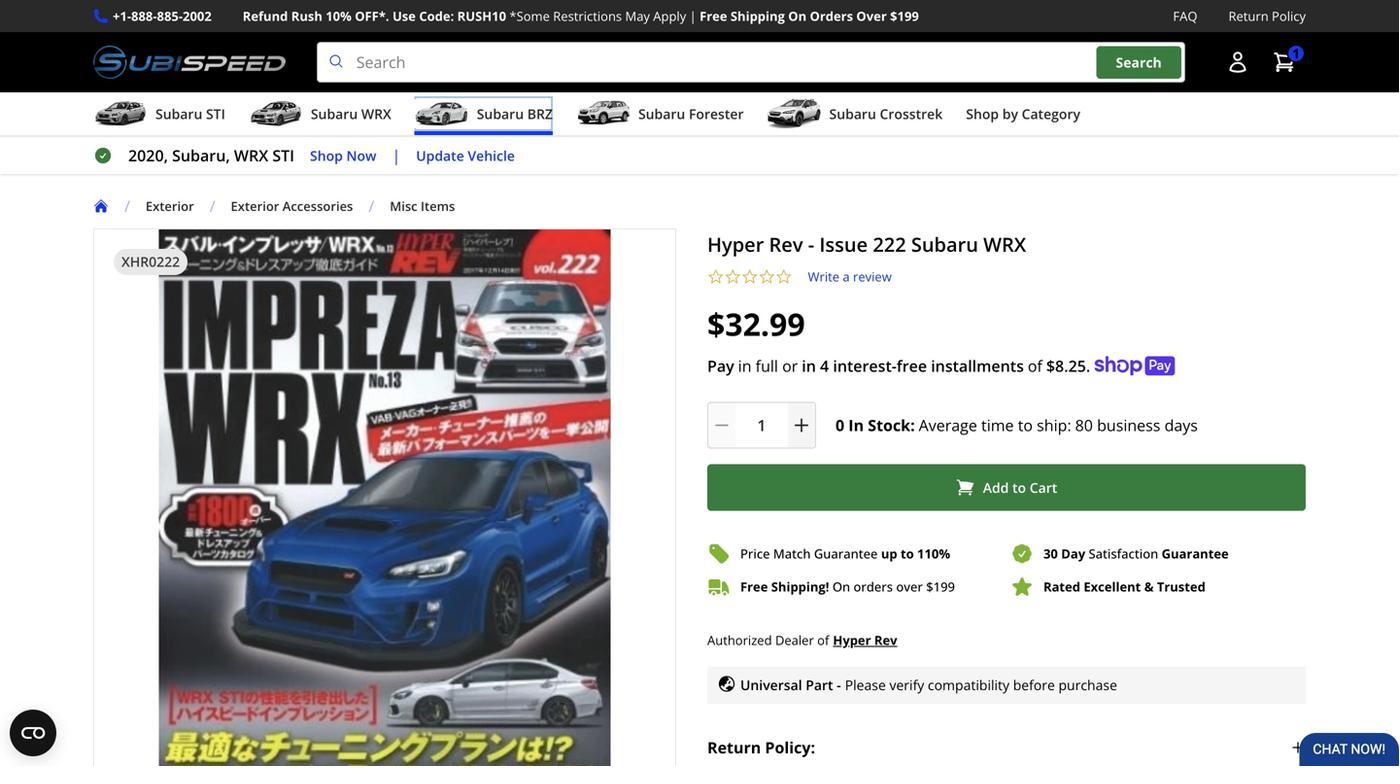 Task type: vqa. For each thing, say whether or not it's contained in the screenshot.
up
yes



Task type: describe. For each thing, give the bounding box(es) containing it.
0 horizontal spatial on
[[789, 7, 807, 25]]

ship:
[[1037, 415, 1072, 436]]

restrictions
[[553, 7, 622, 25]]

refund rush 10% off*. use code: rush10 *some restrictions may apply | free shipping on orders over $199
[[243, 7, 919, 25]]

subaru for subaru crosstrek
[[830, 105, 877, 123]]

to inside button
[[1013, 478, 1027, 497]]

+1-888-885-2002
[[113, 7, 212, 25]]

2 guarantee from the left
[[1162, 545, 1229, 562]]

30 day satisfaction guarantee
[[1044, 545, 1229, 562]]

update
[[416, 146, 464, 165]]

return for return policy:
[[708, 737, 761, 758]]

brz
[[528, 105, 553, 123]]

pay
[[708, 355, 735, 376]]

shop by category
[[967, 105, 1081, 123]]

compatibility
[[928, 675, 1010, 694]]

hyper rev link
[[833, 630, 898, 651]]

0 vertical spatial of
[[1028, 355, 1043, 376]]

in
[[849, 415, 864, 436]]

over
[[857, 7, 887, 25]]

exterior link down 2020,
[[146, 197, 194, 215]]

rush10
[[458, 7, 507, 25]]

subaru crosstrek button
[[768, 96, 943, 135]]

rated
[[1044, 578, 1081, 595]]

full
[[756, 355, 779, 376]]

average
[[919, 415, 978, 436]]

stock:
[[868, 415, 915, 436]]

policy:
[[765, 737, 816, 758]]

*some
[[510, 7, 550, 25]]

day
[[1062, 545, 1086, 562]]

shop pay image
[[1095, 356, 1176, 376]]

may
[[626, 7, 650, 25]]

add to cart
[[983, 478, 1058, 497]]

exterior for exterior
[[146, 197, 194, 215]]

2 empty star image from the left
[[759, 268, 776, 285]]

80
[[1076, 415, 1094, 436]]

home image
[[93, 198, 109, 214]]

subaru sti
[[156, 105, 225, 123]]

shop for shop by category
[[967, 105, 999, 123]]

shipping
[[731, 7, 785, 25]]

shipping!
[[772, 578, 830, 595]]

xhr0222
[[122, 252, 180, 271]]

2 empty star image from the left
[[742, 268, 759, 285]]

add to cart button
[[708, 464, 1307, 511]]

by
[[1003, 105, 1019, 123]]

a subaru forester thumbnail image image
[[576, 99, 631, 128]]

xhr0222   -   hyper rev - issue 222 impreza wrx no.13, image
[[94, 230, 676, 766]]

3 empty star image from the left
[[776, 268, 793, 285]]

price
[[741, 545, 770, 562]]

110%
[[918, 545, 951, 562]]

orders
[[854, 578, 893, 595]]

decrement image
[[713, 416, 732, 435]]

subaru brz
[[477, 105, 553, 123]]

misc
[[390, 197, 418, 215]]

free shipping! on orders over $ 199
[[741, 578, 956, 595]]

a subaru crosstrek thumbnail image image
[[768, 99, 822, 128]]

shop now link
[[310, 145, 377, 167]]

vehicle
[[468, 146, 515, 165]]

2020, subaru, wrx sti
[[128, 145, 295, 166]]

subaru wrx
[[311, 105, 392, 123]]

rev inside authorized dealer of hyper rev
[[875, 632, 898, 649]]

/ for misc items
[[369, 196, 375, 216]]

1 in from the left
[[738, 355, 752, 376]]

hyper inside authorized dealer of hyper rev
[[833, 632, 872, 649]]

before
[[1014, 675, 1056, 694]]

increment image
[[792, 416, 812, 435]]

code:
[[419, 7, 454, 25]]

.
[[1087, 355, 1091, 376]]

199
[[934, 578, 956, 595]]

button image
[[1227, 51, 1250, 74]]

1 empty star image from the left
[[708, 268, 725, 285]]

subispeed logo image
[[93, 42, 286, 83]]

misc items
[[390, 197, 455, 215]]

subaru,
[[172, 145, 230, 166]]

accessories
[[283, 197, 353, 215]]

price match guarantee up to 110%
[[741, 545, 951, 562]]

exterior link down subaru,
[[146, 197, 210, 215]]

1 vertical spatial free
[[741, 578, 768, 595]]

up
[[882, 545, 898, 562]]

write
[[808, 268, 840, 285]]

subaru brz button
[[415, 96, 553, 135]]

purchase
[[1059, 675, 1118, 694]]

2 in from the left
[[802, 355, 816, 376]]

wrx inside dropdown button
[[361, 105, 392, 123]]

1 vertical spatial |
[[392, 145, 401, 166]]

subaru for subaru wrx
[[311, 105, 358, 123]]

installments
[[931, 355, 1025, 376]]

faq
[[1174, 7, 1198, 25]]

0 in stock: average time to ship: 80 business days
[[836, 415, 1199, 436]]

of inside authorized dealer of hyper rev
[[818, 631, 830, 649]]

open widget image
[[10, 710, 56, 756]]

pay in full or in 4 interest-free installments of $8.25 .
[[708, 355, 1091, 376]]

$8.25
[[1047, 355, 1087, 376]]

excellent
[[1084, 578, 1142, 595]]

2020,
[[128, 145, 168, 166]]

update vehicle button
[[416, 145, 515, 167]]

1 horizontal spatial |
[[690, 7, 697, 25]]

- for part
[[837, 675, 842, 694]]

exterior accessories
[[231, 197, 353, 215]]

1 vertical spatial sti
[[273, 145, 295, 166]]

policy
[[1273, 7, 1307, 25]]

return policy:
[[708, 737, 816, 758]]

subaru sti button
[[93, 96, 225, 135]]

part
[[806, 675, 834, 694]]

30
[[1044, 545, 1059, 562]]

review
[[854, 268, 892, 285]]

return policy link
[[1229, 6, 1307, 26]]

shop now
[[310, 146, 377, 165]]

issue
[[820, 231, 868, 258]]

&
[[1145, 578, 1154, 595]]



Task type: locate. For each thing, give the bounding box(es) containing it.
match
[[774, 545, 811, 562]]

0 horizontal spatial exterior
[[146, 197, 194, 215]]

1 horizontal spatial -
[[837, 675, 842, 694]]

category
[[1022, 105, 1081, 123]]

0 horizontal spatial sti
[[206, 105, 225, 123]]

1 vertical spatial on
[[833, 578, 851, 595]]

items
[[421, 197, 455, 215]]

1 horizontal spatial on
[[833, 578, 851, 595]]

2 horizontal spatial /
[[369, 196, 375, 216]]

1 horizontal spatial exterior
[[231, 197, 279, 215]]

subaru forester
[[639, 105, 744, 123]]

0 horizontal spatial free
[[700, 7, 728, 25]]

222
[[873, 231, 907, 258]]

1 horizontal spatial wrx
[[361, 105, 392, 123]]

trusted
[[1158, 578, 1206, 595]]

0 horizontal spatial /
[[124, 196, 130, 216]]

to right time
[[1018, 415, 1033, 436]]

0 horizontal spatial of
[[818, 631, 830, 649]]

/ for exterior
[[124, 196, 130, 216]]

0 horizontal spatial |
[[392, 145, 401, 166]]

of left $8.25 on the right of the page
[[1028, 355, 1043, 376]]

authorized dealer of hyper rev
[[708, 631, 898, 649]]

use
[[393, 7, 416, 25]]

a
[[843, 268, 850, 285]]

universal part - please verify compatibility before purchase
[[741, 675, 1118, 694]]

/ down 2020, subaru, wrx sti
[[210, 196, 215, 216]]

please
[[845, 675, 886, 694]]

subaru left forester
[[639, 105, 686, 123]]

0 horizontal spatial rev
[[769, 231, 803, 258]]

in left 4
[[802, 355, 816, 376]]

cart
[[1030, 478, 1058, 497]]

shop inside dropdown button
[[967, 105, 999, 123]]

0 horizontal spatial hyper
[[708, 231, 764, 258]]

guarantee
[[815, 545, 878, 562], [1162, 545, 1229, 562]]

0 horizontal spatial empty star image
[[708, 268, 725, 285]]

1 empty star image from the left
[[725, 268, 742, 285]]

2 vertical spatial to
[[901, 545, 914, 562]]

2 exterior from the left
[[231, 197, 279, 215]]

- for rev
[[808, 231, 815, 258]]

0 vertical spatial sti
[[206, 105, 225, 123]]

exterior left accessories
[[231, 197, 279, 215]]

subaru up subaru,
[[156, 105, 203, 123]]

add
[[983, 478, 1009, 497]]

0 horizontal spatial empty star image
[[725, 268, 742, 285]]

exterior
[[146, 197, 194, 215], [231, 197, 279, 215]]

on left orders
[[789, 7, 807, 25]]

hyper up $32.99
[[708, 231, 764, 258]]

1 horizontal spatial empty star image
[[742, 268, 759, 285]]

1 button
[[1264, 43, 1307, 82]]

return policy
[[1229, 7, 1307, 25]]

a subaru sti thumbnail image image
[[93, 99, 148, 128]]

free
[[897, 355, 927, 376]]

hyper rev - issue 222 subaru wrx
[[708, 231, 1027, 258]]

1 horizontal spatial return
[[1229, 7, 1269, 25]]

of right dealer
[[818, 631, 830, 649]]

refund
[[243, 7, 288, 25]]

1 horizontal spatial shop
[[967, 105, 999, 123]]

on left orders at the right of the page
[[833, 578, 851, 595]]

off*.
[[355, 7, 389, 25]]

rated excellent & trusted
[[1044, 578, 1206, 595]]

10%
[[326, 7, 352, 25]]

0 horizontal spatial shop
[[310, 146, 343, 165]]

empty star image
[[708, 268, 725, 285], [742, 268, 759, 285], [776, 268, 793, 285]]

1 vertical spatial -
[[837, 675, 842, 694]]

1 vertical spatial wrx
[[234, 145, 268, 166]]

0 vertical spatial free
[[700, 7, 728, 25]]

2 / from the left
[[210, 196, 215, 216]]

2002
[[183, 7, 212, 25]]

subaru for subaru forester
[[639, 105, 686, 123]]

+1-888-885-2002 link
[[113, 6, 212, 26]]

0 vertical spatial on
[[789, 7, 807, 25]]

1 vertical spatial hyper
[[833, 632, 872, 649]]

0 vertical spatial -
[[808, 231, 815, 258]]

sti inside dropdown button
[[206, 105, 225, 123]]

1 vertical spatial return
[[708, 737, 761, 758]]

1
[[1293, 44, 1301, 63]]

subaru right the '222' on the right of the page
[[912, 231, 979, 258]]

| right now
[[392, 145, 401, 166]]

rev up please
[[875, 632, 898, 649]]

0
[[836, 415, 845, 436]]

|
[[690, 7, 697, 25], [392, 145, 401, 166]]

guarantee up the trusted
[[1162, 545, 1229, 562]]

shop by category button
[[967, 96, 1081, 135]]

/ right home image
[[124, 196, 130, 216]]

1 horizontal spatial free
[[741, 578, 768, 595]]

0 vertical spatial rev
[[769, 231, 803, 258]]

search input field
[[317, 42, 1186, 83]]

1 horizontal spatial in
[[802, 355, 816, 376]]

hyper up please
[[833, 632, 872, 649]]

sti up 2020, subaru, wrx sti
[[206, 105, 225, 123]]

1 horizontal spatial empty star image
[[759, 268, 776, 285]]

crosstrek
[[880, 105, 943, 123]]

orders
[[810, 7, 854, 25]]

0 horizontal spatial in
[[738, 355, 752, 376]]

/ left misc
[[369, 196, 375, 216]]

1 horizontal spatial /
[[210, 196, 215, 216]]

0 horizontal spatial return
[[708, 737, 761, 758]]

now
[[347, 146, 377, 165]]

2 vertical spatial wrx
[[984, 231, 1027, 258]]

shop left by
[[967, 105, 999, 123]]

dealer
[[776, 631, 814, 649]]

1 guarantee from the left
[[815, 545, 878, 562]]

exterior down 2020,
[[146, 197, 194, 215]]

- left the issue
[[808, 231, 815, 258]]

0 vertical spatial wrx
[[361, 105, 392, 123]]

a subaru brz thumbnail image image
[[415, 99, 469, 128]]

subaru for subaru brz
[[477, 105, 524, 123]]

subaru up shop now on the top
[[311, 105, 358, 123]]

None number field
[[708, 402, 817, 449]]

exterior for exterior accessories
[[231, 197, 279, 215]]

on
[[789, 7, 807, 25], [833, 578, 851, 595]]

exterior link
[[146, 197, 210, 215], [146, 197, 194, 215]]

guarantee up free shipping! on orders over $ 199
[[815, 545, 878, 562]]

subaru left brz
[[477, 105, 524, 123]]

over
[[897, 578, 923, 595]]

1 horizontal spatial rev
[[875, 632, 898, 649]]

2 horizontal spatial empty star image
[[776, 268, 793, 285]]

0 horizontal spatial wrx
[[234, 145, 268, 166]]

$
[[927, 578, 934, 595]]

shop left now
[[310, 146, 343, 165]]

2 horizontal spatial wrx
[[984, 231, 1027, 258]]

authorized
[[708, 631, 772, 649]]

1 horizontal spatial of
[[1028, 355, 1043, 376]]

return inside dropdown button
[[708, 737, 761, 758]]

$199
[[891, 7, 919, 25]]

free down price at the bottom
[[741, 578, 768, 595]]

0 vertical spatial to
[[1018, 415, 1033, 436]]

or
[[783, 355, 798, 376]]

apply
[[654, 7, 687, 25]]

/ for exterior accessories
[[210, 196, 215, 216]]

of
[[1028, 355, 1043, 376], [818, 631, 830, 649]]

forester
[[689, 105, 744, 123]]

search
[[1117, 53, 1162, 71]]

4
[[821, 355, 829, 376]]

rush
[[291, 7, 323, 25]]

update vehicle
[[416, 146, 515, 165]]

0 horizontal spatial guarantee
[[815, 545, 878, 562]]

- right part on the right bottom
[[837, 675, 842, 694]]

a subaru wrx thumbnail image image
[[249, 99, 303, 128]]

3 / from the left
[[369, 196, 375, 216]]

in left full
[[738, 355, 752, 376]]

subaru for subaru sti
[[156, 105, 203, 123]]

888-
[[131, 7, 157, 25]]

return left policy on the right
[[1229, 7, 1269, 25]]

0 horizontal spatial -
[[808, 231, 815, 258]]

return
[[1229, 7, 1269, 25], [708, 737, 761, 758]]

subaru forester button
[[576, 96, 744, 135]]

shop
[[967, 105, 999, 123], [310, 146, 343, 165]]

to
[[1018, 415, 1033, 436], [1013, 478, 1027, 497], [901, 545, 914, 562]]

to right add
[[1013, 478, 1027, 497]]

sti down 'a subaru wrx thumbnail image'
[[273, 145, 295, 166]]

| right apply
[[690, 7, 697, 25]]

0 vertical spatial hyper
[[708, 231, 764, 258]]

1 vertical spatial of
[[818, 631, 830, 649]]

business
[[1098, 415, 1161, 436]]

1 vertical spatial to
[[1013, 478, 1027, 497]]

exterior accessories link
[[231, 197, 369, 215], [231, 197, 353, 215]]

1 horizontal spatial sti
[[273, 145, 295, 166]]

0 vertical spatial |
[[690, 7, 697, 25]]

1 horizontal spatial hyper
[[833, 632, 872, 649]]

faq link
[[1174, 6, 1198, 26]]

1 vertical spatial shop
[[310, 146, 343, 165]]

return left "policy:"
[[708, 737, 761, 758]]

subaru inside "dropdown button"
[[477, 105, 524, 123]]

hyper
[[708, 231, 764, 258], [833, 632, 872, 649]]

verify
[[890, 675, 925, 694]]

universal
[[741, 675, 803, 694]]

write a review link
[[808, 268, 892, 285]]

885-
[[157, 7, 183, 25]]

0 vertical spatial return
[[1229, 7, 1269, 25]]

0 vertical spatial shop
[[967, 105, 999, 123]]

1 exterior from the left
[[146, 197, 194, 215]]

1 / from the left
[[124, 196, 130, 216]]

1 horizontal spatial guarantee
[[1162, 545, 1229, 562]]

free right apply
[[700, 7, 728, 25]]

subaru crosstrek
[[830, 105, 943, 123]]

shop for shop now
[[310, 146, 343, 165]]

$32.99
[[708, 303, 806, 345]]

1 vertical spatial rev
[[875, 632, 898, 649]]

return for return policy
[[1229, 7, 1269, 25]]

subaru right a subaru crosstrek thumbnail image
[[830, 105, 877, 123]]

rev left the issue
[[769, 231, 803, 258]]

satisfaction
[[1089, 545, 1159, 562]]

to right up
[[901, 545, 914, 562]]

empty star image
[[725, 268, 742, 285], [759, 268, 776, 285]]



